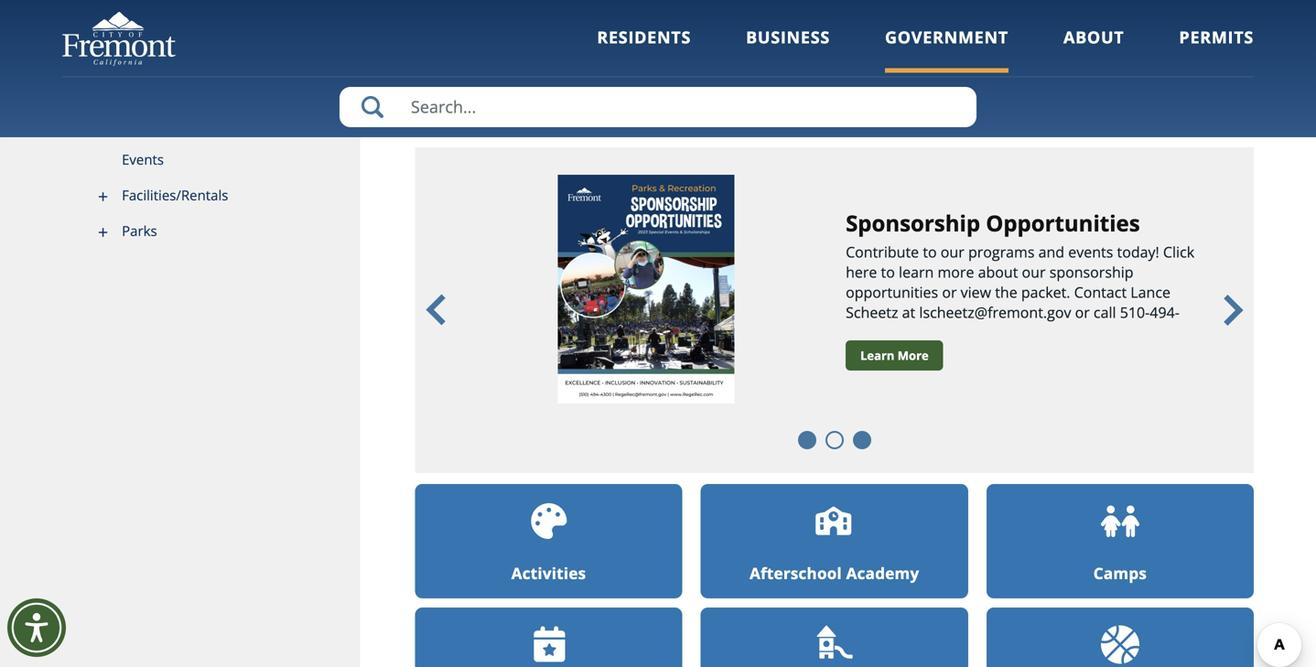Task type: vqa. For each thing, say whether or not it's contained in the screenshot.
the Government link
yes



Task type: locate. For each thing, give the bounding box(es) containing it.
connect with us link
[[62, 107, 360, 142]]

academy
[[847, 563, 920, 584]]

0 horizontal spatial the
[[614, 79, 637, 99]]

or left call
[[1076, 303, 1090, 322]]

view
[[961, 282, 992, 302]]

contact
[[1075, 282, 1127, 302]]

Search text field
[[340, 87, 977, 127]]

for
[[840, 57, 859, 77], [920, 79, 940, 99], [1020, 79, 1039, 99]]

1 vertical spatial our
[[1022, 262, 1046, 282]]

0 vertical spatial or
[[1118, 79, 1133, 99]]

about link
[[1064, 26, 1125, 73]]

or down more
[[943, 282, 957, 302]]

font
[[1161, 9, 1186, 26]]

the up person
[[614, 79, 637, 99]]

- link
[[1241, 9, 1258, 25]]

camps
[[1094, 563, 1147, 584]]

contribute
[[846, 242, 920, 262]]

opportunities
[[986, 208, 1141, 238]]

sponsorship opportunities contribute to our programs and events today! click here to learn more about our sponsorship opportunities or view the packet. contact lance scheetz at lscheetz@fremont.gov or call 510-494- 4331. learn more
[[846, 208, 1195, 364]]

the down 'about'
[[996, 282, 1018, 302]]

2 vertical spatial and
[[1039, 242, 1065, 262]]

a left lot
[[452, 101, 460, 121]]

we
[[1199, 79, 1219, 99]]

facilities/rentals
[[122, 186, 228, 205]]

government link
[[885, 26, 1009, 73]]

to up opportunities on the top right of the page
[[881, 262, 895, 282]]

to
[[972, 57, 986, 77], [923, 242, 937, 262], [881, 262, 895, 282]]

1 horizontal spatial the
[[996, 282, 1018, 302]]

1 horizontal spatial and
[[1039, 242, 1065, 262]]

1 vertical spatial new
[[457, 79, 485, 99]]

0 vertical spatial to
[[972, 57, 986, 77]]

connect with us
[[122, 114, 226, 133]]

friends
[[489, 79, 537, 99]]

and up "we"
[[1196, 57, 1222, 77]]

here
[[846, 262, 878, 282]]

our up packet.
[[1022, 262, 1046, 282]]

1 horizontal spatial or
[[1076, 303, 1090, 322]]

scheetz
[[846, 303, 899, 322]]

activities link
[[415, 485, 683, 599]]

a
[[1095, 57, 1103, 77], [452, 101, 460, 121]]

494-
[[1150, 303, 1180, 322]]

0 vertical spatial programs
[[682, 57, 749, 77]]

feedback
[[1094, 8, 1147, 24]]

1 vertical spatial programs
[[969, 242, 1035, 262]]

more
[[898, 347, 929, 364]]

to up something
[[972, 57, 986, 77]]

programs up "activities."
[[682, 57, 749, 77]]

2 horizontal spatial or
[[1118, 79, 1133, 99]]

learn more button
[[846, 341, 944, 371]]

the
[[614, 79, 637, 99], [996, 282, 1018, 302]]

1 vertical spatial and
[[550, 101, 576, 121]]

0 vertical spatial and
[[1196, 57, 1222, 77]]

or right child,
[[1118, 79, 1133, 99]]

programs inside the recreation services division offers programs year around for all ages, infants to adults. explore a new interest and make new friends who enjoy the same activities. whether you are looking for something for your child, or yourself, we have a lot of virtual and in-person options!
[[682, 57, 749, 77]]

school image
[[816, 502, 854, 541]]

1 horizontal spatial programs
[[969, 242, 1035, 262]]

the
[[415, 57, 441, 77]]

for left 'all'
[[840, 57, 859, 77]]

a up child,
[[1095, 57, 1103, 77]]

and down the who
[[550, 101, 576, 121]]

2 horizontal spatial and
[[1196, 57, 1222, 77]]

1 vertical spatial or
[[943, 282, 957, 302]]

activities
[[512, 563, 586, 584]]

2 horizontal spatial to
[[972, 57, 986, 77]]

2 vertical spatial or
[[1076, 303, 1090, 322]]

have
[[415, 101, 448, 121]]

0 horizontal spatial programs
[[682, 57, 749, 77]]

and inside sponsorship opportunities contribute to our programs and events today! click here to learn more about our sponsorship opportunities or view the packet. contact lance scheetz at lscheetz@fremont.gov or call 510-494- 4331. learn more
[[1039, 242, 1065, 262]]

programs inside sponsorship opportunities contribute to our programs and events today! click here to learn more about our sponsorship opportunities or view the packet. contact lance scheetz at lscheetz@fremont.gov or call 510-494- 4331. learn more
[[969, 242, 1035, 262]]

virtual
[[503, 101, 546, 121]]

calendar and star image
[[530, 626, 568, 665]]

1 horizontal spatial our
[[1022, 262, 1046, 282]]

government
[[885, 26, 1009, 49]]

sponsorship opportunities link
[[846, 208, 1141, 238]]

510-
[[1121, 303, 1150, 322]]

+
[[1234, 9, 1241, 25]]

around
[[786, 57, 836, 77]]

new
[[1107, 57, 1135, 77], [457, 79, 485, 99]]

0 horizontal spatial our
[[941, 242, 965, 262]]

programs
[[682, 57, 749, 77], [969, 242, 1035, 262]]

for down adults.
[[1020, 79, 1039, 99]]

call
[[1094, 303, 1117, 322]]

0 horizontal spatial a
[[452, 101, 460, 121]]

1 horizontal spatial a
[[1095, 57, 1103, 77]]

sponsorship
[[846, 208, 981, 238]]

connect
[[122, 114, 175, 133]]

division
[[581, 57, 635, 77]]

services
[[522, 57, 577, 77]]

0 horizontal spatial to
[[881, 262, 895, 282]]

1 horizontal spatial for
[[920, 79, 940, 99]]

for down the infants
[[920, 79, 940, 99]]

to up "learn" at the top
[[923, 242, 937, 262]]

afterschool academy link
[[701, 485, 969, 599]]

our up more
[[941, 242, 965, 262]]

and
[[1196, 57, 1222, 77], [550, 101, 576, 121], [1039, 242, 1065, 262]]

person
[[597, 101, 645, 121]]

1 vertical spatial to
[[923, 242, 937, 262]]

afterschool academy
[[750, 563, 920, 584]]

your
[[1043, 79, 1074, 99]]

our
[[941, 242, 965, 262], [1022, 262, 1046, 282]]

with
[[178, 114, 206, 133]]

make
[[415, 79, 453, 99]]

offers
[[638, 57, 678, 77]]

programs up 'about'
[[969, 242, 1035, 262]]

1 horizontal spatial new
[[1107, 57, 1135, 77]]

or
[[1118, 79, 1133, 99], [943, 282, 957, 302], [1076, 303, 1090, 322]]

us
[[209, 114, 226, 133]]

new up lot
[[457, 79, 485, 99]]

residents link
[[597, 26, 691, 73]]

4331.
[[846, 323, 884, 342]]

and down opportunities at right top
[[1039, 242, 1065, 262]]

art paint palette image
[[530, 502, 568, 541]]

learn
[[861, 347, 895, 364]]

more
[[938, 262, 975, 282]]

1 vertical spatial the
[[996, 282, 1018, 302]]

2 vertical spatial to
[[881, 262, 895, 282]]

basketball image
[[1102, 626, 1140, 665]]

0 vertical spatial the
[[614, 79, 637, 99]]

0 horizontal spatial and
[[550, 101, 576, 121]]

parks link
[[62, 214, 360, 249]]

parks
[[122, 221, 157, 240]]

options!
[[649, 101, 704, 121]]

you
[[811, 79, 836, 99]]

children image
[[1102, 506, 1140, 537]]

new up child,
[[1107, 57, 1135, 77]]



Task type: describe. For each thing, give the bounding box(es) containing it.
events
[[122, 150, 164, 169]]

business
[[746, 26, 831, 49]]

about
[[1064, 26, 1125, 49]]

0 horizontal spatial new
[[457, 79, 485, 99]]

permits
[[1180, 26, 1255, 49]]

recreation
[[444, 57, 518, 77]]

opportunities
[[846, 282, 939, 302]]

lscheetz@fremont.gov
[[920, 303, 1072, 322]]

lance
[[1131, 282, 1171, 302]]

0 horizontal spatial or
[[943, 282, 957, 302]]

lot
[[464, 101, 481, 121]]

ages,
[[882, 57, 918, 77]]

click
[[1164, 242, 1195, 262]]

playground structure image
[[816, 626, 854, 665]]

at
[[903, 303, 916, 322]]

0 vertical spatial our
[[941, 242, 965, 262]]

sponsorship packet cover image
[[558, 175, 735, 404]]

events
[[1069, 242, 1114, 262]]

are
[[840, 79, 863, 99]]

same
[[641, 79, 678, 99]]

the inside the recreation services division offers programs year around for all ages, infants to adults. explore a new interest and make new friends who enjoy the same activities. whether you are looking for something for your child, or yourself, we have a lot of virtual and in-person options!
[[614, 79, 637, 99]]

events link
[[62, 142, 360, 178]]

today!
[[1118, 242, 1160, 262]]

2 horizontal spatial for
[[1020, 79, 1039, 99]]

explore
[[1040, 57, 1091, 77]]

permits link
[[1180, 26, 1255, 73]]

0 vertical spatial a
[[1095, 57, 1103, 77]]

something
[[943, 79, 1016, 99]]

learn
[[899, 262, 934, 282]]

size:
[[1189, 9, 1214, 26]]

camps link
[[987, 485, 1255, 599]]

enjoy
[[574, 79, 611, 99]]

in-
[[580, 101, 597, 121]]

child,
[[1078, 79, 1114, 99]]

whether
[[748, 79, 807, 99]]

the inside sponsorship opportunities contribute to our programs and events today! click here to learn more about our sponsorship opportunities or view the packet. contact lance scheetz at lscheetz@fremont.gov or call 510-494- 4331. learn more
[[996, 282, 1018, 302]]

afterschool
[[750, 563, 842, 584]]

-
[[1255, 9, 1258, 25]]

about
[[979, 262, 1019, 282]]

font size:
[[1161, 9, 1214, 26]]

infants
[[921, 57, 968, 77]]

or inside the recreation services division offers programs year around for all ages, infants to adults. explore a new interest and make new friends who enjoy the same activities. whether you are looking for something for your child, or yourself, we have a lot of virtual and in-person options!
[[1118, 79, 1133, 99]]

business link
[[746, 26, 831, 73]]

activities.
[[681, 79, 745, 99]]

sponsorship
[[1050, 262, 1134, 282]]

all
[[863, 57, 879, 77]]

0 horizontal spatial for
[[840, 57, 859, 77]]

of
[[485, 101, 499, 121]]

spotlight widget tab list
[[415, 148, 1255, 474]]

residents
[[597, 26, 691, 49]]

the recreation services division offers programs year around for all ages, infants to adults. explore a new interest and make new friends who enjoy the same activities. whether you are looking for something for your child, or yourself, we have a lot of virtual and in-person options!
[[415, 57, 1222, 121]]

feedback link
[[1075, 8, 1147, 24]]

interest
[[1139, 57, 1192, 77]]

+ link
[[1220, 9, 1241, 25]]

adults.
[[990, 57, 1036, 77]]

font size: link
[[1161, 9, 1214, 26]]

1 vertical spatial a
[[452, 101, 460, 121]]

programs for recreation
[[682, 57, 749, 77]]

to inside the recreation services division offers programs year around for all ages, infants to adults. explore a new interest and make new friends who enjoy the same activities. whether you are looking for something for your child, or yourself, we have a lot of virtual and in-person options!
[[972, 57, 986, 77]]

who
[[541, 79, 570, 99]]

1 horizontal spatial to
[[923, 242, 937, 262]]

0 vertical spatial new
[[1107, 57, 1135, 77]]

facilities/rentals link
[[62, 178, 360, 214]]

programs for opportunities
[[969, 242, 1035, 262]]

packet.
[[1022, 282, 1071, 302]]

yourself,
[[1137, 79, 1195, 99]]

looking
[[866, 79, 916, 99]]



